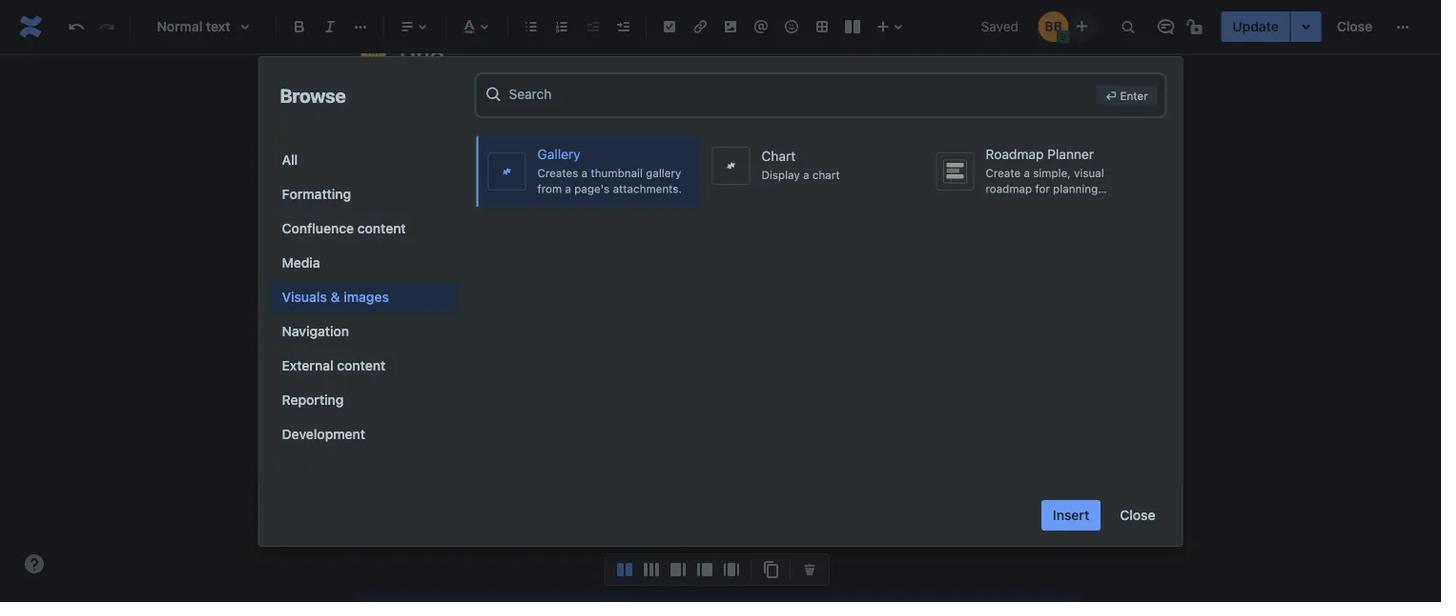 Task type: locate. For each thing, give the bounding box(es) containing it.
layouts image
[[841, 15, 864, 38]]

content for external content
[[337, 358, 385, 374]]

navigation
[[282, 324, 349, 340]]

close right adjust update settings icon
[[1337, 19, 1372, 34]]

copy image
[[759, 559, 782, 582]]

you
[[580, 124, 605, 143]]

time
[[363, 271, 399, 289]]

browse
[[280, 84, 346, 106]]

create
[[986, 167, 1021, 180]]

close inside browse dialog
[[1120, 508, 1155, 524]]

simple,
[[1033, 167, 1071, 180]]

close right insert
[[1120, 508, 1155, 524]]

all
[[282, 152, 298, 168]]

content
[[357, 221, 406, 237], [337, 358, 385, 374]]

chart
[[762, 148, 796, 164]]

media button
[[270, 248, 457, 278]]

an
[[695, 124, 712, 143]]

external content button
[[270, 351, 457, 381]]

media
[[282, 255, 320, 271]]

a right from
[[565, 182, 571, 195]]

is
[[489, 124, 500, 143]]

close button
[[1325, 11, 1384, 42], [1108, 501, 1167, 531]]

a left the chart
[[803, 168, 809, 182]]

tool.
[[914, 124, 944, 143]]

content down navigation button
[[337, 358, 385, 374]]

thumbnail
[[591, 167, 643, 180]]

gallery
[[646, 167, 681, 180]]

template
[[425, 124, 485, 143]]

action item image
[[658, 15, 681, 38]]

roadmap
[[986, 182, 1032, 195]]

images
[[344, 289, 389, 305]]

two columns image
[[613, 559, 636, 582]]

development
[[282, 427, 365, 443]]

⏎
[[1106, 89, 1117, 102]]

left sidebar image
[[693, 559, 716, 582]]

close
[[1337, 19, 1372, 34], [1120, 508, 1155, 524]]

1 vertical spatial close
[[1120, 508, 1155, 524]]

add image, video, or file image
[[719, 15, 742, 38]]

navigation button
[[270, 317, 457, 347]]

visuals & images
[[282, 289, 389, 305]]

close button right insert button
[[1108, 501, 1167, 531]]

a inside chart display a chart
[[803, 168, 809, 182]]

saved
[[981, 19, 1019, 34]]

editable content region
[[324, 0, 1126, 603]]

undo ⌘z image
[[65, 15, 88, 38]]

roadmap
[[986, 146, 1044, 162]]

right sidebar image
[[667, 559, 690, 582]]

this template is brought to you by meetical, an online meeting management tool.
[[392, 124, 944, 143]]

all button
[[270, 145, 457, 175]]

three columns with sidebars image
[[720, 559, 743, 582]]

visuals & images button
[[270, 282, 457, 313]]

a down roadmap
[[1024, 167, 1030, 180]]

content down formatting button
[[357, 221, 406, 237]]

more.
[[1008, 213, 1038, 227]]

0 horizontal spatial close button
[[1108, 501, 1167, 531]]

1 horizontal spatial close
[[1337, 19, 1372, 34]]

reporting button
[[270, 385, 457, 416]]

close button right adjust update settings icon
[[1325, 11, 1384, 42]]

update button
[[1221, 11, 1290, 42]]

participants
[[363, 313, 452, 331]]

display
[[762, 168, 800, 182]]

0 vertical spatial close button
[[1325, 11, 1384, 42]]

1 vertical spatial close button
[[1108, 501, 1167, 531]]

materials
[[363, 440, 431, 458]]

visual
[[1074, 167, 1104, 180]]

content inside "button"
[[357, 221, 406, 237]]

bob builder image
[[1038, 11, 1068, 42]]

indent tab image
[[611, 15, 634, 38]]

content inside button
[[337, 358, 385, 374]]

meeting
[[760, 124, 816, 143]]

a
[[581, 167, 588, 180], [1024, 167, 1030, 180], [803, 168, 809, 182], [565, 182, 571, 195]]

⏎ enter
[[1106, 89, 1148, 102]]

outdent ⇧tab image
[[581, 15, 604, 38]]

confluence content
[[282, 221, 406, 237]]

0 horizontal spatial close
[[1120, 508, 1155, 524]]

content for confluence content
[[357, 221, 406, 237]]

releases
[[1084, 198, 1128, 211]]

0 vertical spatial close
[[1337, 19, 1372, 34]]

this
[[392, 124, 421, 143]]

confluence content button
[[270, 214, 457, 244]]

date
[[363, 228, 397, 246]]

0 vertical spatial content
[[357, 221, 406, 237]]

1 vertical spatial content
[[337, 358, 385, 374]]

confluence
[[282, 221, 354, 237]]

from
[[537, 182, 562, 195]]

redo ⌘⇧z image
[[95, 15, 118, 38]]

italic ⌘i image
[[319, 15, 341, 38]]



Task type: vqa. For each thing, say whether or not it's contained in the screenshot.
'⌘'
no



Task type: describe. For each thing, give the bounding box(es) containing it.
bold ⌘b image
[[288, 15, 311, 38]]

advanced search image
[[484, 85, 503, 104]]

software
[[1035, 198, 1081, 211]]

a up page's
[[581, 167, 588, 180]]

online
[[716, 124, 757, 143]]

formatting button
[[270, 179, 457, 210]]

brought
[[504, 124, 558, 143]]

three columns image
[[640, 559, 663, 582]]

numbered list ⌘⇧7 image
[[550, 15, 573, 38]]

enter
[[1120, 89, 1148, 102]]

chart display a chart
[[762, 148, 840, 182]]

planner
[[1047, 146, 1094, 162]]

a inside roadmap planner create a simple, visual roadmap for planning projects, software releases and more.
[[1024, 167, 1030, 180]]

table image
[[811, 15, 834, 38]]

page's
[[574, 182, 610, 195]]

chart
[[812, 168, 840, 182]]

creates
[[537, 167, 578, 180]]

gallery creates a thumbnail gallery from a page's attachments.
[[537, 146, 682, 195]]

link image
[[689, 15, 711, 38]]

attachments.
[[613, 182, 682, 195]]

external content
[[282, 358, 385, 374]]

browse dialog
[[259, 57, 1182, 546]]

adjust update settings image
[[1295, 15, 1318, 38]]

emoji image
[[780, 15, 803, 38]]

visuals
[[282, 289, 327, 305]]

update
[[1233, 19, 1279, 34]]

&
[[331, 289, 340, 305]]

and
[[986, 213, 1005, 227]]

formatting
[[282, 186, 351, 202]]

planning
[[1053, 182, 1098, 195]]

editor toolbar toolbar
[[606, 556, 829, 603]]

roadmap planner create a simple, visual roadmap for planning projects, software releases and more.
[[986, 146, 1128, 227]]

insert
[[1053, 508, 1089, 524]]

projects,
[[986, 198, 1032, 211]]

location
[[363, 355, 426, 373]]

search field
[[509, 77, 1089, 111]]

go wide image
[[1100, 497, 1123, 520]]

to
[[562, 124, 576, 143]]

remove image
[[798, 559, 821, 582]]

Give this page a title text field
[[394, 41, 1079, 72]]

bullet list ⌘⇧8 image
[[520, 15, 543, 38]]

close for close button to the right
[[1337, 19, 1372, 34]]

Main content area, start typing to enter text. text field
[[343, 112, 1091, 603]]

confluence image
[[15, 11, 46, 42]]

1 horizontal spatial close button
[[1325, 11, 1384, 42]]

external
[[282, 358, 333, 374]]

close for close button to the bottom
[[1120, 508, 1155, 524]]

meetical,
[[629, 124, 691, 143]]

insert button
[[1041, 501, 1101, 531]]

mention image
[[750, 15, 773, 38]]

reporting
[[282, 392, 344, 408]]

by
[[609, 124, 625, 143]]

development button
[[270, 420, 457, 450]]

confluence image
[[15, 11, 46, 42]]

management
[[820, 124, 910, 143]]

gallery
[[537, 146, 581, 162]]

for
[[1035, 182, 1050, 195]]



